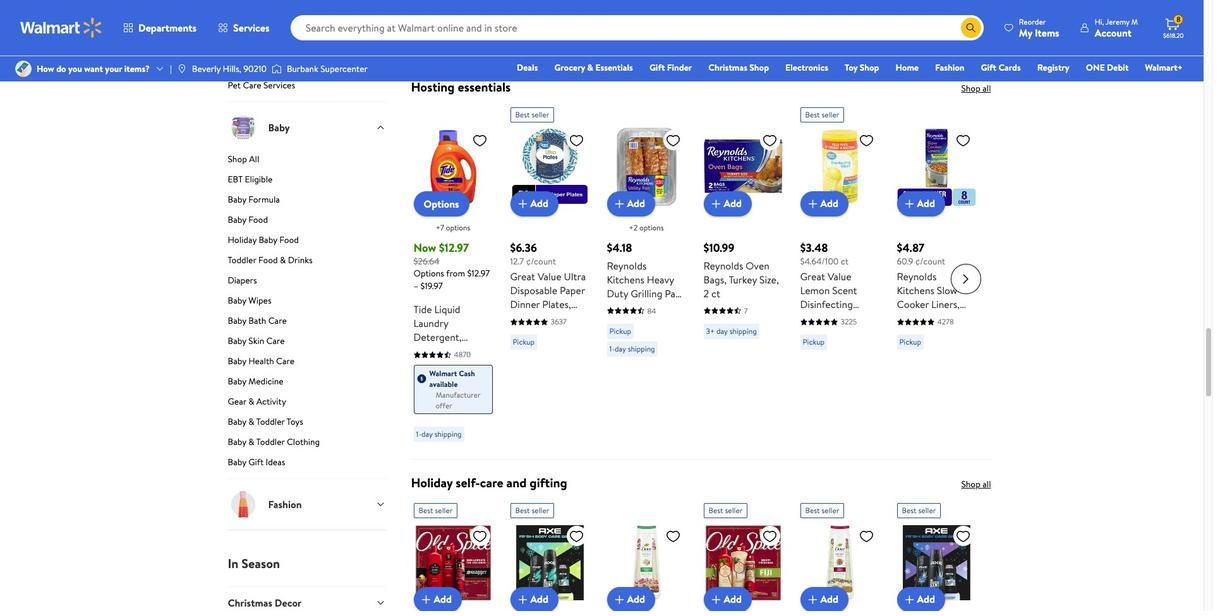 Task type: describe. For each thing, give the bounding box(es) containing it.
1 horizontal spatial day
[[615, 344, 626, 354]]

1 vertical spatial 1-day shipping
[[416, 429, 462, 440]]

2 vertical spatial shipping
[[434, 429, 462, 440]]

now for second the shop now list item from right
[[453, 38, 469, 50]]

shop up the christmas shop link
[[729, 38, 749, 50]]

walmart cash available
[[429, 368, 475, 390]]

gift cards link
[[975, 61, 1027, 75]]

manufacturer offer
[[436, 390, 480, 411]]

$19.97
[[420, 280, 443, 293]]

baby formula link
[[228, 193, 386, 211]]

eligible
[[245, 173, 273, 186]]

baby & toddler clothing
[[228, 436, 320, 449]]

baby medicine link
[[228, 375, 386, 393]]

shop all link
[[228, 153, 386, 171]]

baby & toddler toys link
[[228, 416, 386, 433]]

3637
[[551, 317, 567, 327]]

toddler food & drinks link
[[228, 254, 386, 272]]

holiday self-care and gifting
[[411, 474, 567, 491]]

add for dove sugar cookie liquid body wash for deep nourishment holiday treats limited edition, 20 oz image
[[820, 593, 838, 607]]

¢/count for $4.87
[[915, 255, 945, 268]]

add to cart image for great value ultra disposable paper dinner plates, white, 10 inch, 50 plates, patterned image
[[515, 196, 530, 211]]

fashion inside fashion link
[[935, 61, 965, 74]]

1 horizontal spatial 8
[[964, 312, 969, 326]]

holiday for holiday self-care and gifting
[[411, 474, 453, 491]]

options inside now $12.97 $26.64 options from $12.97 – $19.97
[[414, 267, 444, 280]]

pan,
[[665, 287, 683, 301]]

offer
[[436, 401, 452, 411]]

2 x from the left
[[658, 301, 663, 314]]

baby bath care link
[[228, 315, 386, 332]]

0 vertical spatial $12.97
[[439, 240, 469, 256]]

baby health care
[[228, 355, 295, 368]]

$26.64
[[414, 255, 440, 268]]

liners,
[[931, 298, 960, 312]]

1 x from the left
[[631, 301, 636, 314]]

christmas decor button
[[228, 587, 386, 612]]

clothing
[[287, 436, 320, 449]]

value for $6.36
[[538, 270, 561, 284]]

pickup for $4.18
[[609, 326, 631, 337]]

$6.36
[[510, 240, 537, 256]]

pickup for $6.36
[[513, 337, 535, 348]]

cooker
[[897, 298, 929, 312]]

add to favorites list, reynolds oven bags, turkey size, 2 ct image
[[762, 132, 777, 148]]

fashion link
[[930, 61, 970, 75]]

add button for dove peppermint bark liquid body wash for deep nourishment holiday treats limited edition, 20 oz image
[[607, 587, 655, 612]]

hi, jeremy m account
[[1095, 16, 1138, 39]]

& for gear & activity
[[248, 396, 254, 408]]

add button for dove sugar cookie liquid body wash for deep nourishment holiday treats limited edition, 20 oz image
[[800, 587, 849, 612]]

add to cart image for dove sugar cookie liquid body wash for deep nourishment holiday treats limited edition, 20 oz image
[[805, 592, 820, 608]]

shop now for second the shop now list item
[[729, 38, 767, 50]]

ct inside the $3.48 $4.64/100 ct great value lemon scent disinfecting wipes, 75 count, 1 lbs, 5.5 ounce
[[841, 255, 849, 268]]

add for the ($50 value) old spice fiji men's holiday gift pack with 2in1 shampoo and conditioner, body wash,  and aluminum free spray "image"
[[724, 593, 742, 607]]

axe apollo holiday gift pack for men includes sage & cedarwood body spray, antiperspirant deodorant stick & body wash, 3 count image
[[510, 524, 589, 603]]

best seller for the great value lemon scent disinfecting wipes, 75 count, 1 lbs, 5.5 ounce "image"
[[805, 109, 839, 120]]

shop right toy
[[860, 61, 879, 74]]

walmart+
[[1145, 61, 1183, 74]]

toddler for baby & toddler toys
[[256, 416, 285, 428]]

baby up toddler food & drinks
[[259, 234, 277, 246]]

3+
[[706, 326, 715, 337]]

baby for baby food
[[228, 214, 246, 226]]

1 vertical spatial shipping
[[628, 344, 655, 354]]

add to cart image for reynolds oven bags, turkey size, 2 ct image
[[709, 196, 724, 211]]

add button for reynolds oven bags, turkey size, 2 ct image
[[704, 191, 752, 217]]

9.63
[[638, 301, 656, 314]]

90210
[[243, 63, 267, 75]]

& for baby & toddler clothing
[[248, 436, 254, 449]]

turkey
[[729, 273, 757, 287]]

diapers link
[[228, 274, 386, 292]]

paper
[[560, 284, 585, 298]]

services button
[[207, 13, 280, 43]]

cards
[[999, 61, 1021, 74]]

1 vertical spatial $12.97
[[467, 267, 490, 280]]

product group containing $4.87
[[897, 102, 976, 454]]

seller for the great value lemon scent disinfecting wipes, 75 count, 1 lbs, 5.5 ounce "image"
[[822, 109, 839, 120]]

reynolds for $10.99
[[704, 259, 743, 273]]

0 vertical spatial 1-
[[609, 344, 615, 354]]

registry
[[1037, 61, 1070, 74]]

tide liquid laundry detergent, original, 64 loads 92 fl oz, he compatible image
[[414, 127, 493, 206]]

–
[[414, 280, 418, 293]]

reynolds inside $4.87 60.9 ¢/count reynolds kitchens slow cooker liners, regular (fits 3-8 quarts), 8 count
[[897, 270, 937, 284]]

0 horizontal spatial day
[[421, 429, 433, 440]]

add to favorites list, great value lemon scent disinfecting wipes, 75 count, 1 lbs, 5.5 ounce image
[[859, 132, 874, 148]]

great value lemon scent disinfecting wipes, 75 count, 1 lbs, 5.5 ounce image
[[800, 127, 879, 206]]

toddler food & drinks
[[228, 254, 313, 267]]

& for grocery & essentials
[[587, 61, 593, 74]]

pet care services link
[[228, 79, 386, 102]]

christmas shop link
[[703, 61, 775, 75]]

kitchens inside $4.87 60.9 ¢/count reynolds kitchens slow cooker liners, regular (fits 3-8 quarts), 8 count
[[897, 284, 934, 298]]

add button for axe apollo holiday gift pack for men includes sage & cedarwood body spray, antiperspirant deodorant stick & body wash, 3 count image on the bottom of the page
[[510, 587, 559, 612]]

64
[[453, 344, 465, 358]]

compatible
[[414, 372, 464, 386]]

great value ultra disposable paper dinner plates, white, 10 inch, 50 plates, patterned image
[[510, 127, 589, 206]]

best seller for ($50 value) old spice swagger holiday men's gift pack with body wash, dry spray, and 2in1 shampoo and conditioner image
[[419, 505, 453, 516]]

baby skin care
[[228, 335, 285, 348]]

gift for gift cards
[[981, 61, 996, 74]]

food for toddler food & drinks
[[258, 254, 278, 267]]

items?
[[124, 63, 150, 75]]

supercenter
[[320, 63, 368, 75]]

heavy
[[647, 273, 674, 287]]

want
[[84, 63, 103, 75]]

lemon
[[800, 284, 830, 298]]

shop all link for hosting essentials
[[961, 82, 991, 95]]

disinfecting
[[800, 298, 853, 312]]

ct inside '$10.99 reynolds oven bags, turkey size, 2 ct'
[[711, 287, 720, 301]]

baby for baby bath care
[[228, 315, 246, 327]]

tide
[[414, 303, 432, 317]]

count
[[943, 326, 971, 339]]

add for reynolds oven bags, turkey size, 2 ct image
[[724, 197, 742, 211]]

ounce
[[841, 326, 870, 339]]

deals
[[517, 61, 538, 74]]

Walmart Site-Wide search field
[[290, 15, 984, 40]]

0 vertical spatial day
[[716, 326, 728, 337]]

product group containing $4.18
[[607, 102, 686, 454]]

decor
[[275, 596, 302, 610]]

best seller for axe phoenix holiday gift pack for men includes crushed mint & rosemary body spray, antiperspirant stick & body wash, 3 count image
[[902, 505, 936, 516]]

baby food link
[[228, 214, 386, 231]]

add to cart image for dove peppermint bark liquid body wash for deep nourishment holiday treats limited edition, 20 oz image
[[612, 592, 627, 608]]

items
[[1035, 26, 1059, 39]]

season
[[241, 555, 280, 572]]

how do you want your items?
[[37, 63, 150, 75]]

84
[[647, 306, 656, 316]]

bags,
[[704, 273, 727, 287]]

add to favorites list, dove sugar cookie liquid body wash for deep nourishment holiday treats limited edition, 20 oz image
[[859, 529, 874, 544]]

bird link
[[228, 18, 386, 36]]

add for axe apollo holiday gift pack for men includes sage & cedarwood body spray, antiperspirant deodorant stick & body wash, 3 count image on the bottom of the page
[[530, 593, 548, 607]]

pickup for $3.48
[[803, 337, 825, 348]]

baby for baby wipes
[[228, 294, 246, 307]]

best for axe apollo holiday gift pack for men includes sage & cedarwood body spray, antiperspirant deodorant stick & body wash, 3 count image on the bottom of the page
[[515, 505, 530, 516]]

farm
[[228, 59, 247, 71]]

gift cards
[[981, 61, 1021, 74]]

options link
[[414, 191, 469, 217]]

dove peppermint bark liquid body wash for deep nourishment holiday treats limited edition, 20 oz image
[[607, 524, 686, 603]]

diapers
[[228, 274, 257, 287]]

next slide for product carousel list image
[[951, 264, 981, 295]]

2 shop now list item from the left
[[701, 0, 999, 64]]

electronics
[[785, 61, 828, 74]]

baby button
[[228, 102, 386, 153]]

add for axe phoenix holiday gift pack for men includes crushed mint & rosemary body spray, antiperspirant stick & body wash, 3 count image
[[917, 593, 935, 607]]

walmart image
[[20, 18, 102, 38]]

add to favorites list, axe apollo holiday gift pack for men includes sage & cedarwood body spray, antiperspirant deodorant stick & body wash, 3 count image
[[569, 529, 584, 544]]

baby for baby gift ideas
[[228, 456, 246, 469]]

options for +7 options
[[446, 222, 470, 233]]

health
[[248, 355, 274, 368]]

hi,
[[1095, 16, 1104, 27]]

seller for the ($50 value) old spice fiji men's holiday gift pack with 2in1 shampoo and conditioner, body wash,  and aluminum free spray "image"
[[725, 505, 743, 516]]

10
[[541, 312, 550, 326]]

add to cart image for the ($50 value) old spice fiji men's holiday gift pack with 2in1 shampoo and conditioner, body wash,  and aluminum free spray "image"
[[709, 592, 724, 608]]

& left drinks
[[280, 254, 286, 267]]

shop left all
[[228, 153, 247, 166]]

product group containing $6.36
[[510, 102, 589, 454]]

+7
[[436, 222, 444, 233]]

add to favorites list, ($50 value) old spice fiji men's holiday gift pack with 2in1 shampoo and conditioner, body wash,  and aluminum free spray image
[[762, 529, 777, 544]]

4870
[[454, 350, 471, 360]]

baby for baby skin care
[[228, 335, 246, 348]]

1 vertical spatial 1-
[[416, 429, 421, 440]]

value for $3.48
[[828, 270, 851, 284]]

+2
[[629, 222, 638, 233]]

1 horizontal spatial plates,
[[542, 298, 571, 312]]

baby formula
[[228, 193, 280, 206]]

add for the great value lemon scent disinfecting wipes, 75 count, 1 lbs, 5.5 ounce "image"
[[820, 197, 838, 211]]

great for $3.48
[[800, 270, 825, 284]]

manufacturer
[[436, 390, 480, 401]]

baby for baby formula
[[228, 193, 246, 206]]

product group containing now $12.97
[[414, 102, 493, 454]]

cash
[[459, 368, 475, 379]]

best for dove sugar cookie liquid body wash for deep nourishment holiday treats limited edition, 20 oz image
[[805, 505, 820, 516]]

deals link
[[511, 61, 544, 75]]

+7 options
[[436, 222, 470, 233]]

reynolds kitchens heavy duty grilling pan, 13.25 x 9.63 x 3.5 inches image
[[607, 127, 686, 206]]

Search search field
[[290, 15, 984, 40]]



Task type: locate. For each thing, give the bounding box(es) containing it.
toddler inside baby & toddler clothing link
[[256, 436, 285, 449]]

holiday left 'self-'
[[411, 474, 453, 491]]

& right grocery
[[587, 61, 593, 74]]

baby up shop all link
[[268, 121, 290, 134]]

gift left "cards"
[[981, 61, 996, 74]]

food up drinks
[[279, 234, 299, 246]]

seller
[[532, 109, 549, 120], [822, 109, 839, 120], [435, 505, 453, 516], [532, 505, 549, 516], [725, 505, 743, 516], [822, 505, 839, 516], [918, 505, 936, 516]]

0 horizontal spatial  image
[[177, 64, 187, 74]]

care for health
[[276, 355, 295, 368]]

ct
[[841, 255, 849, 268], [711, 287, 720, 301]]

baby for baby & toddler clothing
[[228, 436, 246, 449]]

best for great value ultra disposable paper dinner plates, white, 10 inch, 50 plates, patterned image
[[515, 109, 530, 120]]

great for $6.36
[[510, 270, 535, 284]]

¢/count right 60.9
[[915, 255, 945, 268]]

reynolds down $4.18
[[607, 259, 647, 273]]

gift finder
[[649, 61, 692, 74]]

care
[[480, 474, 503, 491]]

1 horizontal spatial christmas
[[708, 61, 747, 74]]

add button for reynolds kitchens slow cooker liners, regular (fits 3-8 quarts), 8 count image
[[897, 191, 945, 217]]

options right the +2
[[639, 222, 664, 233]]

1 horizontal spatial options
[[639, 222, 664, 233]]

add for ($50 value) old spice swagger holiday men's gift pack with body wash, dry spray, and 2in1 shampoo and conditioner image
[[434, 593, 452, 607]]

day down inches at bottom right
[[615, 344, 626, 354]]

0 horizontal spatial shipping
[[434, 429, 462, 440]]

food
[[248, 214, 268, 226], [279, 234, 299, 246], [258, 254, 278, 267]]

great down $4.64/100
[[800, 270, 825, 284]]

care right bath
[[268, 315, 287, 327]]

axe phoenix holiday gift pack for men includes crushed mint & rosemary body spray, antiperspirant stick & body wash, 3 count image
[[897, 524, 976, 603]]

food inside baby food link
[[248, 214, 268, 226]]

seller down deals
[[532, 109, 549, 120]]

christmas for christmas decor
[[228, 596, 272, 610]]

0 vertical spatial shop all
[[961, 82, 991, 95]]

fashion down baby gift ideas link
[[268, 498, 302, 512]]

food inside the 'toddler food & drinks' link
[[258, 254, 278, 267]]

seller for great value ultra disposable paper dinner plates, white, 10 inch, 50 plates, patterned image
[[532, 109, 549, 120]]

0 vertical spatial holiday
[[228, 234, 257, 246]]

seller for axe apollo holiday gift pack for men includes sage & cedarwood body spray, antiperspirant deodorant stick & body wash, 3 count image on the bottom of the page
[[532, 505, 549, 516]]

2 vertical spatial day
[[421, 429, 433, 440]]

add button
[[510, 191, 559, 217], [607, 191, 655, 217], [704, 191, 752, 217], [800, 191, 849, 217], [897, 191, 945, 217], [414, 587, 462, 612], [510, 587, 559, 612], [607, 587, 655, 612], [704, 587, 752, 612], [800, 587, 849, 612], [897, 587, 945, 612]]

shop now for second the shop now list item from right
[[432, 38, 469, 50]]

best seller down electronics "link"
[[805, 109, 839, 120]]

care down 90210
[[243, 79, 261, 92]]

pickup down 13.25
[[609, 326, 631, 337]]

now
[[453, 38, 469, 50], [751, 38, 767, 50]]

toddler up diapers
[[228, 254, 256, 267]]

ebt eligible link
[[228, 173, 386, 191]]

toddler inside baby & toddler toys link
[[256, 416, 285, 428]]

add to cart image for the great value lemon scent disinfecting wipes, 75 count, 1 lbs, 5.5 ounce "image"
[[805, 196, 820, 211]]

(fits
[[933, 312, 952, 326]]

($50 value) old spice fiji men's holiday gift pack with 2in1 shampoo and conditioner, body wash,  and aluminum free spray image
[[704, 524, 783, 603]]

shop left electronics
[[750, 61, 769, 74]]

1 horizontal spatial great
[[800, 270, 825, 284]]

&
[[587, 61, 593, 74], [280, 254, 286, 267], [248, 396, 254, 408], [248, 416, 254, 428], [248, 436, 254, 449]]

best for axe phoenix holiday gift pack for men includes crushed mint & rosemary body spray, antiperspirant stick & body wash, 3 count image
[[902, 505, 917, 516]]

account
[[1095, 26, 1132, 39]]

value inside $6.36 12.7 ¢/count great value ultra disposable paper dinner plates, white, 10 inch, 50 plates, patterned
[[538, 270, 561, 284]]

0 horizontal spatial reynolds
[[607, 259, 647, 273]]

0 horizontal spatial value
[[538, 270, 561, 284]]

50
[[576, 312, 588, 326]]

seller for axe phoenix holiday gift pack for men includes crushed mint & rosemary body spray, antiperspirant stick & body wash, 3 count image
[[918, 505, 936, 516]]

0 vertical spatial christmas
[[708, 61, 747, 74]]

2 great from the left
[[800, 270, 825, 284]]

ct right $4.64/100
[[841, 255, 849, 268]]

1-day shipping down the offer
[[416, 429, 462, 440]]

gift left ideas
[[248, 456, 264, 469]]

do
[[56, 63, 66, 75]]

best for ($50 value) old spice swagger holiday men's gift pack with body wash, dry spray, and 2in1 shampoo and conditioner image
[[419, 505, 433, 516]]

seller up axe phoenix holiday gift pack for men includes crushed mint & rosemary body spray, antiperspirant stick & body wash, 3 count image
[[918, 505, 936, 516]]

baby food
[[228, 214, 268, 226]]

baby down gear
[[228, 416, 246, 428]]

options
[[424, 197, 459, 211], [414, 267, 444, 280]]

1 shop now link from the left
[[411, 0, 693, 54]]

holiday inside holiday baby food link
[[228, 234, 257, 246]]

add to cart image for reynolds kitchens heavy duty grilling pan, 13.25 x 9.63 x 3.5 inches image
[[612, 196, 627, 211]]

$12.97
[[439, 240, 469, 256], [467, 267, 490, 280]]

1 horizontal spatial holiday
[[411, 474, 453, 491]]

best seller up ($50 value) old spice swagger holiday men's gift pack with body wash, dry spray, and 2in1 shampoo and conditioner image
[[419, 505, 453, 516]]

registry link
[[1032, 61, 1075, 75]]

seller down gifting
[[532, 505, 549, 516]]

$4.18
[[607, 240, 632, 256]]

0 vertical spatial services
[[233, 21, 270, 35]]

best seller for the ($50 value) old spice fiji men's holiday gift pack with 2in1 shampoo and conditioner, body wash,  and aluminum free spray "image"
[[709, 505, 743, 516]]

2 vertical spatial food
[[258, 254, 278, 267]]

add to favorites list, tide liquid laundry detergent, original, 64 loads 92 fl oz, he compatible image
[[472, 132, 487, 148]]

reynolds inside $4.18 reynolds kitchens heavy duty grilling pan, 13.25 x 9.63 x 3.5 inches
[[607, 259, 647, 273]]

size,
[[759, 273, 779, 287]]

now for second the shop now list item
[[751, 38, 767, 50]]

¢/count
[[526, 255, 556, 268], [915, 255, 945, 268]]

1 vertical spatial shop all link
[[961, 478, 991, 491]]

& down gear & activity
[[248, 416, 254, 428]]

4278
[[937, 317, 954, 327]]

reynolds for $4.18
[[607, 259, 647, 273]]

1 horizontal spatial 1-day shipping
[[609, 344, 655, 354]]

1 horizontal spatial kitchens
[[897, 284, 934, 298]]

best up the ($50 value) old spice fiji men's holiday gift pack with 2in1 shampoo and conditioner, body wash,  and aluminum free spray "image"
[[709, 505, 723, 516]]

reynolds down "$10.99"
[[704, 259, 743, 273]]

count,
[[844, 312, 874, 326]]

fashion inside fashion dropdown button
[[268, 498, 302, 512]]

shop all link down gift cards link
[[961, 82, 991, 95]]

baby gift ideas
[[228, 456, 285, 469]]

essentials
[[458, 78, 511, 95]]

1 shop now from the left
[[432, 38, 469, 50]]

0 horizontal spatial now
[[453, 38, 469, 50]]

add to cart image
[[515, 196, 530, 211], [612, 196, 627, 211], [709, 196, 724, 211], [805, 196, 820, 211], [709, 592, 724, 608], [902, 592, 917, 608]]

add to favorites list, reynolds kitchens slow cooker liners, regular (fits 3-8 quarts), 8 count image
[[956, 132, 971, 148]]

1 now from the left
[[453, 38, 469, 50]]

baby down the baby formula
[[228, 214, 246, 226]]

1 shop now list item from the left
[[403, 0, 701, 64]]

shop now up the christmas shop link
[[729, 38, 767, 50]]

2 horizontal spatial reynolds
[[897, 270, 937, 284]]

0 horizontal spatial x
[[631, 301, 636, 314]]

add to favorites list, great value ultra disposable paper dinner plates, white, 10 inch, 50 plates, patterned image
[[569, 132, 584, 148]]

plates, up 3637
[[542, 298, 571, 312]]

best seller down and
[[515, 505, 549, 516]]

fl
[[427, 358, 433, 372]]

2 horizontal spatial gift
[[981, 61, 996, 74]]

¢/count inside $6.36 12.7 ¢/count great value ultra disposable paper dinner plates, white, 10 inch, 50 plates, patterned
[[526, 255, 556, 268]]

grilling
[[631, 287, 662, 301]]

best seller for great value ultra disposable paper dinner plates, white, 10 inch, 50 plates, patterned image
[[515, 109, 549, 120]]

baby inside dropdown button
[[268, 121, 290, 134]]

1 vertical spatial fashion
[[268, 498, 302, 512]]

best down electronics
[[805, 109, 820, 120]]

2 shop now link from the left
[[709, 0, 991, 54]]

2 horizontal spatial day
[[716, 326, 728, 337]]

skin
[[248, 335, 264, 348]]

1 vertical spatial shop all
[[961, 478, 991, 491]]

1 horizontal spatial 1-
[[609, 344, 615, 354]]

8 $618.20
[[1163, 14, 1184, 40]]

care right skin
[[266, 335, 285, 348]]

toddler inside the 'toddler food & drinks' link
[[228, 254, 256, 267]]

day right 3+
[[716, 326, 728, 337]]

0 horizontal spatial shop now link
[[411, 0, 693, 54]]

0 vertical spatial fashion
[[935, 61, 965, 74]]

0 horizontal spatial 1-
[[416, 429, 421, 440]]

1-
[[609, 344, 615, 354], [416, 429, 421, 440]]

christmas left 'decor'
[[228, 596, 272, 610]]

1 horizontal spatial now
[[751, 38, 767, 50]]

and
[[506, 474, 527, 491]]

2 shop all link from the top
[[961, 478, 991, 491]]

0 vertical spatial shipping
[[730, 326, 757, 337]]

product group containing $3.48
[[800, 102, 879, 454]]

wipes
[[248, 294, 271, 307]]

baby & toddler clothing link
[[228, 436, 386, 454]]

1 vertical spatial all
[[983, 478, 991, 491]]

best seller
[[515, 109, 549, 120], [805, 109, 839, 120], [419, 505, 453, 516], [515, 505, 549, 516], [709, 505, 743, 516], [805, 505, 839, 516], [902, 505, 936, 516]]

options down now at the left top
[[414, 267, 444, 280]]

day down available
[[421, 429, 433, 440]]

baby left skin
[[228, 335, 246, 348]]

search icon image
[[966, 23, 976, 33]]

baby inside 'link'
[[228, 193, 246, 206]]

toddler for baby & toddler clothing
[[256, 436, 285, 449]]

one debit link
[[1080, 61, 1134, 75]]

seller down electronics "link"
[[822, 109, 839, 120]]

beverly
[[192, 63, 221, 75]]

product group
[[414, 102, 493, 454], [510, 102, 589, 454], [607, 102, 686, 454], [704, 102, 783, 454], [800, 102, 879, 454], [897, 102, 976, 454], [414, 498, 493, 612], [510, 498, 589, 612], [704, 498, 783, 612], [800, 498, 879, 612], [897, 498, 976, 612]]

fashion button
[[228, 479, 386, 530]]

1 vertical spatial plates,
[[510, 326, 539, 339]]

8
[[1176, 14, 1181, 25], [964, 312, 969, 326], [935, 326, 941, 339]]

1 vertical spatial food
[[279, 234, 299, 246]]

christmas right finder in the right of the page
[[708, 61, 747, 74]]

1 horizontal spatial fashion
[[935, 61, 965, 74]]

add to cart image for reynolds kitchens slow cooker liners, regular (fits 3-8 quarts), 8 count image
[[902, 196, 917, 211]]

2 horizontal spatial 8
[[1176, 14, 1181, 25]]

2 vertical spatial toddler
[[256, 436, 285, 449]]

food down the baby formula
[[248, 214, 268, 226]]

departments
[[138, 21, 197, 35]]

value down $4.64/100
[[828, 270, 851, 284]]

gear & activity link
[[228, 396, 386, 413]]

0 horizontal spatial ct
[[711, 287, 720, 301]]

laundry
[[414, 317, 448, 331]]

best seller up axe phoenix holiday gift pack for men includes crushed mint & rosemary body spray, antiperspirant stick & body wash, 3 count image
[[902, 505, 936, 516]]

1 options from the left
[[446, 222, 470, 233]]

0 vertical spatial options
[[424, 197, 459, 211]]

electronics link
[[780, 61, 834, 75]]

1 horizontal spatial shipping
[[628, 344, 655, 354]]

best for the great value lemon scent disinfecting wipes, 75 count, 1 lbs, 5.5 ounce "image"
[[805, 109, 820, 120]]

¢/count for $6.36
[[526, 255, 556, 268]]

shop all for hosting essentials
[[961, 82, 991, 95]]

reynolds kitchens slow cooker liners, regular (fits 3-8 quarts), 8 count image
[[897, 127, 976, 206]]

beverly hills, 90210
[[192, 63, 267, 75]]

christmas for christmas shop
[[708, 61, 747, 74]]

add button for the ($50 value) old spice fiji men's holiday gift pack with 2in1 shampoo and conditioner, body wash,  and aluminum free spray "image"
[[704, 587, 752, 612]]

services up horse
[[233, 21, 270, 35]]

add for great value ultra disposable paper dinner plates, white, 10 inch, 50 plates, patterned image
[[530, 197, 548, 211]]

1 ¢/count from the left
[[526, 255, 556, 268]]

great inside the $3.48 $4.64/100 ct great value lemon scent disinfecting wipes, 75 count, 1 lbs, 5.5 ounce
[[800, 270, 825, 284]]

add button for ($50 value) old spice swagger holiday men's gift pack with body wash, dry spray, and 2in1 shampoo and conditioner image
[[414, 587, 462, 612]]

add for dove peppermint bark liquid body wash for deep nourishment holiday treats limited edition, 20 oz image
[[627, 593, 645, 607]]

0 horizontal spatial gift
[[248, 456, 264, 469]]

toddler down the activity
[[256, 416, 285, 428]]

value left ultra
[[538, 270, 561, 284]]

pickup for $4.87
[[899, 337, 921, 348]]

1
[[800, 326, 803, 339]]

1 vertical spatial toddler
[[256, 416, 285, 428]]

8 left the count
[[935, 326, 941, 339]]

options inside 'link'
[[424, 197, 459, 211]]

m
[[1131, 16, 1138, 27]]

x left 9.63
[[631, 301, 636, 314]]

best seller for axe apollo holiday gift pack for men includes sage & cedarwood body spray, antiperspirant deodorant stick & body wash, 3 count image on the bottom of the page
[[515, 505, 549, 516]]

1 great from the left
[[510, 270, 535, 284]]

add to cart image for ($50 value) old spice swagger holiday men's gift pack with body wash, dry spray, and 2in1 shampoo and conditioner image
[[419, 592, 434, 608]]

best for the ($50 value) old spice fiji men's holiday gift pack with 2in1 shampoo and conditioner, body wash,  and aluminum free spray "image"
[[709, 505, 723, 516]]

gift left finder in the right of the page
[[649, 61, 665, 74]]

fashion right home
[[935, 61, 965, 74]]

$4.87 60.9 ¢/count reynolds kitchens slow cooker liners, regular (fits 3-8 quarts), 8 count
[[897, 240, 971, 339]]

pickup down white,
[[513, 337, 535, 348]]

$10.99
[[704, 240, 734, 256]]

2 options from the left
[[639, 222, 664, 233]]

reynolds oven bags, turkey size, 2 ct image
[[704, 127, 783, 206]]

kitchens inside $4.18 reynolds kitchens heavy duty grilling pan, 13.25 x 9.63 x 3.5 inches
[[607, 273, 644, 287]]

plates, left 10
[[510, 326, 539, 339]]

now $12.97 $26.64 options from $12.97 – $19.97
[[414, 240, 490, 293]]

reorder
[[1019, 16, 1046, 27]]

home link
[[890, 61, 924, 75]]

list containing shop now
[[403, 0, 999, 64]]

baby left ideas
[[228, 456, 246, 469]]

gear
[[228, 396, 246, 408]]

8 inside "8 $618.20"
[[1176, 14, 1181, 25]]

0 vertical spatial food
[[248, 214, 268, 226]]

day
[[716, 326, 728, 337], [615, 344, 626, 354], [421, 429, 433, 440]]

baby up gear
[[228, 375, 246, 388]]

now up the christmas shop link
[[751, 38, 767, 50]]

0 horizontal spatial fashion
[[268, 498, 302, 512]]

8 up $618.20
[[1176, 14, 1181, 25]]

pickup down regular
[[899, 337, 921, 348]]

ideas
[[266, 456, 285, 469]]

0 horizontal spatial shop now
[[432, 38, 469, 50]]

add
[[530, 197, 548, 211], [627, 197, 645, 211], [724, 197, 742, 211], [820, 197, 838, 211], [917, 197, 935, 211], [434, 593, 452, 607], [530, 593, 548, 607], [627, 593, 645, 607], [724, 593, 742, 607], [820, 593, 838, 607], [917, 593, 935, 607]]

add to favorites list, ($50 value) old spice swagger holiday men's gift pack with body wash, dry spray, and 2in1 shampoo and conditioner image
[[472, 529, 487, 544]]

in season
[[228, 555, 280, 572]]

0 horizontal spatial ¢/count
[[526, 255, 556, 268]]

1 shop all from the top
[[961, 82, 991, 95]]

add to favorites list, axe phoenix holiday gift pack for men includes crushed mint & rosemary body spray, antiperspirant stick & body wash, 3 count image
[[956, 529, 971, 544]]

list
[[403, 0, 999, 64]]

add to cart image for axe apollo holiday gift pack for men includes sage & cedarwood body spray, antiperspirant deodorant stick & body wash, 3 count image on the bottom of the page
[[515, 592, 530, 608]]

3+ day shipping
[[706, 326, 757, 337]]

1 horizontal spatial shop now
[[729, 38, 767, 50]]

x right 84
[[658, 301, 663, 314]]

2 horizontal spatial shipping
[[730, 326, 757, 337]]

2 now from the left
[[751, 38, 767, 50]]

|
[[170, 63, 172, 75]]

seller up dove sugar cookie liquid body wash for deep nourishment holiday treats limited edition, 20 oz image
[[822, 505, 839, 516]]

ultra
[[564, 270, 586, 284]]

reynolds inside '$10.99 reynolds oven bags, turkey size, 2 ct'
[[704, 259, 743, 273]]

services inside pet care services link
[[263, 79, 295, 92]]

 image right |
[[177, 64, 187, 74]]

0 vertical spatial shop all link
[[961, 82, 991, 95]]

shipping down the offer
[[434, 429, 462, 440]]

add to favorites list, reynolds kitchens heavy duty grilling pan, 13.25 x 9.63 x 3.5 inches image
[[666, 132, 681, 148]]

shop now link up grocery
[[411, 0, 693, 54]]

holiday down baby food
[[228, 234, 257, 246]]

gift finder link
[[644, 61, 698, 75]]

seller up the ($50 value) old spice fiji men's holiday gift pack with 2in1 shampoo and conditioner, body wash,  and aluminum free spray "image"
[[725, 505, 743, 516]]

ct right 2 at the right of page
[[711, 287, 720, 301]]

0 vertical spatial 1-day shipping
[[609, 344, 655, 354]]

2 shop now from the left
[[729, 38, 767, 50]]

food down holiday baby food
[[258, 254, 278, 267]]

baby for baby medicine
[[228, 375, 246, 388]]

1-day shipping down inches at bottom right
[[609, 344, 655, 354]]

toddler down the baby & toddler toys
[[256, 436, 285, 449]]

1 horizontal spatial ¢/count
[[915, 255, 945, 268]]

1 horizontal spatial reynolds
[[704, 259, 743, 273]]

shop down fashion link
[[961, 82, 980, 95]]

options up +7
[[424, 197, 459, 211]]

& for baby & toddler toys
[[248, 416, 254, 428]]

add to cart image
[[902, 196, 917, 211], [419, 592, 434, 608], [515, 592, 530, 608], [612, 592, 627, 608], [805, 592, 820, 608]]

($50 value) old spice swagger holiday men's gift pack with body wash, dry spray, and 2in1 shampoo and conditioner image
[[414, 524, 493, 603]]

holiday for holiday baby food
[[228, 234, 257, 246]]

0 vertical spatial plates,
[[542, 298, 571, 312]]

options for +2 options
[[639, 222, 664, 233]]

shop now link for second the shop now list item
[[709, 0, 991, 54]]

christmas inside dropdown button
[[228, 596, 272, 610]]

all
[[983, 82, 991, 95], [983, 478, 991, 491]]

kitchens up regular
[[897, 284, 934, 298]]

shop all link up add to favorites list, axe phoenix holiday gift pack for men includes crushed mint & rosemary body spray, antiperspirant stick & body wash, 3 count icon
[[961, 478, 991, 491]]

gift for gift finder
[[649, 61, 665, 74]]

add button for axe phoenix holiday gift pack for men includes crushed mint & rosemary body spray, antiperspirant stick & body wash, 3 count image
[[897, 587, 945, 612]]

add button for the great value lemon scent disinfecting wipes, 75 count, 1 lbs, 5.5 ounce "image"
[[800, 191, 849, 217]]

1 horizontal spatial value
[[828, 270, 851, 284]]

shop up hosting
[[432, 38, 451, 50]]

0 horizontal spatial christmas
[[228, 596, 272, 610]]

activity
[[256, 396, 286, 408]]

loads
[[468, 344, 492, 358]]

best seller up the ($50 value) old spice fiji men's holiday gift pack with 2in1 shampoo and conditioner, body wash,  and aluminum free spray "image"
[[709, 505, 743, 516]]

0 horizontal spatial options
[[446, 222, 470, 233]]

food for baby food
[[248, 214, 268, 226]]

shop all for holiday self-care and gifting
[[961, 478, 991, 491]]

shop now link
[[411, 0, 693, 54], [709, 0, 991, 54]]

1 shop all link from the top
[[961, 82, 991, 95]]

toys
[[287, 416, 303, 428]]

shop up add to favorites list, axe phoenix holiday gift pack for men includes crushed mint & rosemary body spray, antiperspirant stick & body wash, 3 count icon
[[961, 478, 980, 491]]

0 vertical spatial all
[[983, 82, 991, 95]]

shop now link up toy
[[709, 0, 991, 54]]

christmas decor
[[228, 596, 302, 610]]

ebt eligible
[[228, 173, 273, 186]]

patterned
[[541, 326, 585, 339]]

best seller down the deals link
[[515, 109, 549, 120]]

1 vertical spatial christmas
[[228, 596, 272, 610]]

add to favorites list, dove peppermint bark liquid body wash for deep nourishment holiday treats limited edition, 20 oz image
[[666, 529, 681, 544]]

great down 12.7
[[510, 270, 535, 284]]

gear & activity
[[228, 396, 286, 408]]

baby for baby
[[268, 121, 290, 134]]

1 all from the top
[[983, 82, 991, 95]]

0 vertical spatial ct
[[841, 255, 849, 268]]

walmart+ link
[[1139, 61, 1188, 75]]

60.9
[[897, 255, 913, 268]]

0 horizontal spatial 1-day shipping
[[416, 429, 462, 440]]

inches
[[607, 314, 635, 328]]

shop all down gift cards link
[[961, 82, 991, 95]]

scent
[[832, 284, 857, 298]]

0 horizontal spatial great
[[510, 270, 535, 284]]

from
[[446, 267, 465, 280]]

shop all up add to favorites list, axe phoenix holiday gift pack for men includes crushed mint & rosemary body spray, antiperspirant stick & body wash, 3 count icon
[[961, 478, 991, 491]]

now up hosting essentials
[[453, 38, 469, 50]]

shop now up hosting essentials
[[432, 38, 469, 50]]

1 vertical spatial options
[[414, 267, 444, 280]]

inch,
[[553, 312, 573, 326]]

reynolds down 60.9
[[897, 270, 937, 284]]

shop all
[[228, 153, 259, 166]]

1 vertical spatial ct
[[711, 287, 720, 301]]

2
[[704, 287, 709, 301]]

shop all link for holiday self-care and gifting
[[961, 478, 991, 491]]

0 horizontal spatial plates,
[[510, 326, 539, 339]]

farm animal link
[[228, 59, 386, 76]]

2 value from the left
[[828, 270, 851, 284]]

 image right 90210
[[272, 63, 282, 75]]

options right +7
[[446, 222, 470, 233]]

baby left health
[[228, 355, 246, 368]]

& right gear
[[248, 396, 254, 408]]

 image for beverly hills, 90210
[[177, 64, 187, 74]]

pet care services
[[228, 79, 295, 92]]

care for bath
[[268, 315, 287, 327]]

available
[[429, 379, 458, 390]]

0 horizontal spatial kitchens
[[607, 273, 644, 287]]

grocery & essentials
[[554, 61, 633, 74]]

add to cart image for axe phoenix holiday gift pack for men includes crushed mint & rosemary body spray, antiperspirant stick & body wash, 3 count image
[[902, 592, 917, 608]]

0 vertical spatial toddler
[[228, 254, 256, 267]]

1 vertical spatial day
[[615, 344, 626, 354]]

 image
[[15, 61, 32, 77]]

best up ($50 value) old spice swagger holiday men's gift pack with body wash, dry spray, and 2in1 shampoo and conditioner image
[[419, 505, 433, 516]]

dove sugar cookie liquid body wash for deep nourishment holiday treats limited edition, 20 oz image
[[800, 524, 879, 603]]

food inside holiday baby food link
[[279, 234, 299, 246]]

bird
[[228, 18, 243, 31]]

kitchens up 13.25
[[607, 273, 644, 287]]

add button for reynolds kitchens heavy duty grilling pan, 13.25 x 9.63 x 3.5 inches image
[[607, 191, 655, 217]]

1 horizontal spatial x
[[658, 301, 663, 314]]

value inside the $3.48 $4.64/100 ct great value lemon scent disinfecting wipes, 75 count, 1 lbs, 5.5 ounce
[[828, 270, 851, 284]]

1 value from the left
[[538, 270, 561, 284]]

great inside $6.36 12.7 ¢/count great value ultra disposable paper dinner plates, white, 10 inch, 50 plates, patterned
[[510, 270, 535, 284]]

1 horizontal spatial shop now link
[[709, 0, 991, 54]]

shop now link for second the shop now list item from right
[[411, 0, 693, 54]]

 image for burbank supercenter
[[272, 63, 282, 75]]

0 horizontal spatial holiday
[[228, 234, 257, 246]]

75
[[831, 312, 842, 326]]

product group containing $10.99
[[704, 102, 783, 454]]

self-
[[456, 474, 480, 491]]

services inside services popup button
[[233, 21, 270, 35]]

add for reynolds kitchens heavy duty grilling pan, 13.25 x 9.63 x 3.5 inches image
[[627, 197, 645, 211]]

¢/count inside $4.87 60.9 ¢/count reynolds kitchens slow cooker liners, regular (fits 3-8 quarts), 8 count
[[915, 255, 945, 268]]

0 horizontal spatial 8
[[935, 326, 941, 339]]

best seller for dove sugar cookie liquid body wash for deep nourishment holiday treats limited edition, 20 oz image
[[805, 505, 839, 516]]

care for skin
[[266, 335, 285, 348]]

seller down holiday self-care and gifting
[[435, 505, 453, 516]]

1 vertical spatial services
[[263, 79, 295, 92]]

add for reynolds kitchens slow cooker liners, regular (fits 3-8 quarts), 8 count image
[[917, 197, 935, 211]]

1 horizontal spatial ct
[[841, 255, 849, 268]]

best up dove sugar cookie liquid body wash for deep nourishment holiday treats limited edition, 20 oz image
[[805, 505, 820, 516]]

baby left bath
[[228, 315, 246, 327]]

best up axe phoenix holiday gift pack for men includes crushed mint & rosemary body spray, antiperspirant stick & body wash, 3 count image
[[902, 505, 917, 516]]

best down and
[[515, 505, 530, 516]]

 image
[[272, 63, 282, 75], [177, 64, 187, 74]]

2 shop all from the top
[[961, 478, 991, 491]]

1 horizontal spatial  image
[[272, 63, 282, 75]]

baby bath care
[[228, 315, 287, 327]]

2 ¢/count from the left
[[915, 255, 945, 268]]

1 horizontal spatial gift
[[649, 61, 665, 74]]

1 vertical spatial holiday
[[411, 474, 453, 491]]

2 all from the top
[[983, 478, 991, 491]]

baby for baby health care
[[228, 355, 246, 368]]

oz,
[[435, 358, 447, 372]]

shop now list item
[[403, 0, 701, 64], [701, 0, 999, 64]]

add button for great value ultra disposable paper dinner plates, white, 10 inch, 50 plates, patterned image
[[510, 191, 559, 217]]



Task type: vqa. For each thing, say whether or not it's contained in the screenshot.
the right ct
yes



